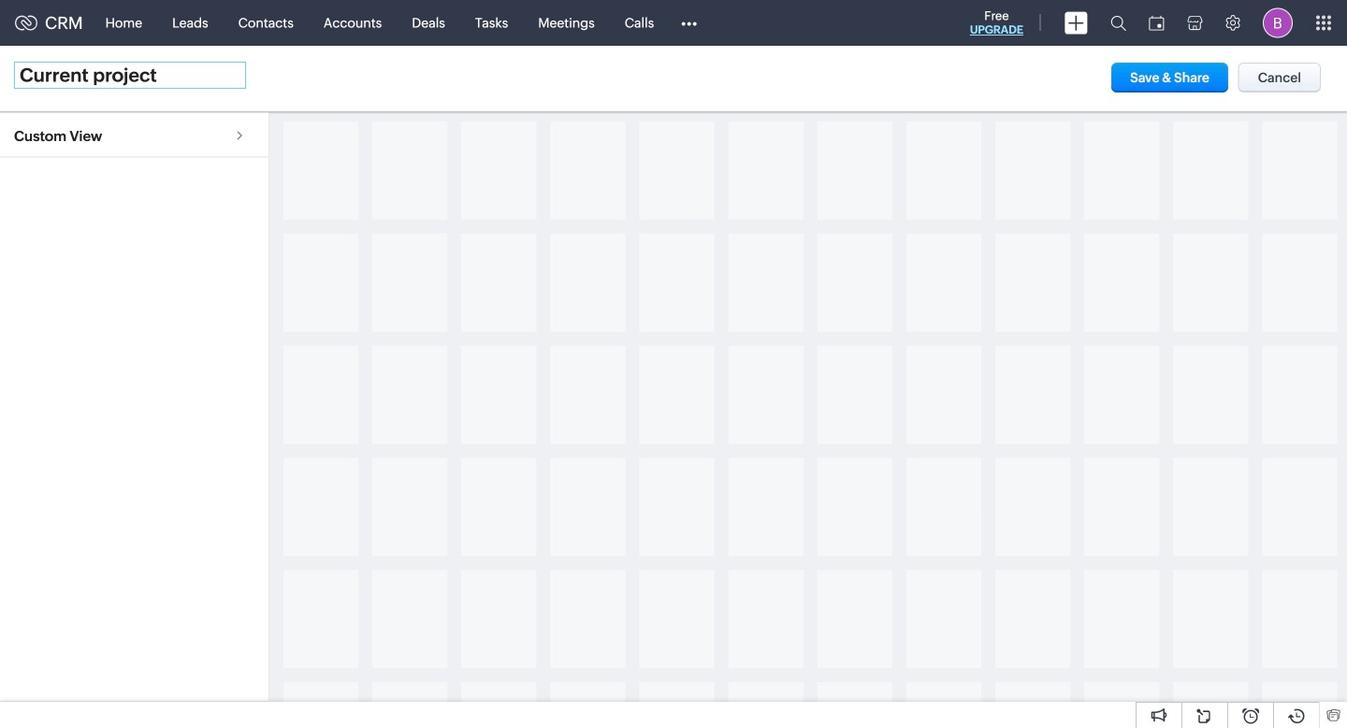 Task type: locate. For each thing, give the bounding box(es) containing it.
create menu element
[[1054, 0, 1099, 45]]

logo image
[[15, 15, 37, 30]]

calendar image
[[1149, 15, 1165, 30]]

None text field
[[14, 62, 246, 89]]

Other Modules field
[[669, 8, 709, 38]]

search element
[[1099, 0, 1138, 46]]

create menu image
[[1065, 12, 1088, 34]]



Task type: vqa. For each thing, say whether or not it's contained in the screenshot.
the leftmost locality
no



Task type: describe. For each thing, give the bounding box(es) containing it.
profile image
[[1263, 8, 1293, 38]]

search image
[[1111, 15, 1127, 31]]

profile element
[[1252, 0, 1304, 45]]



